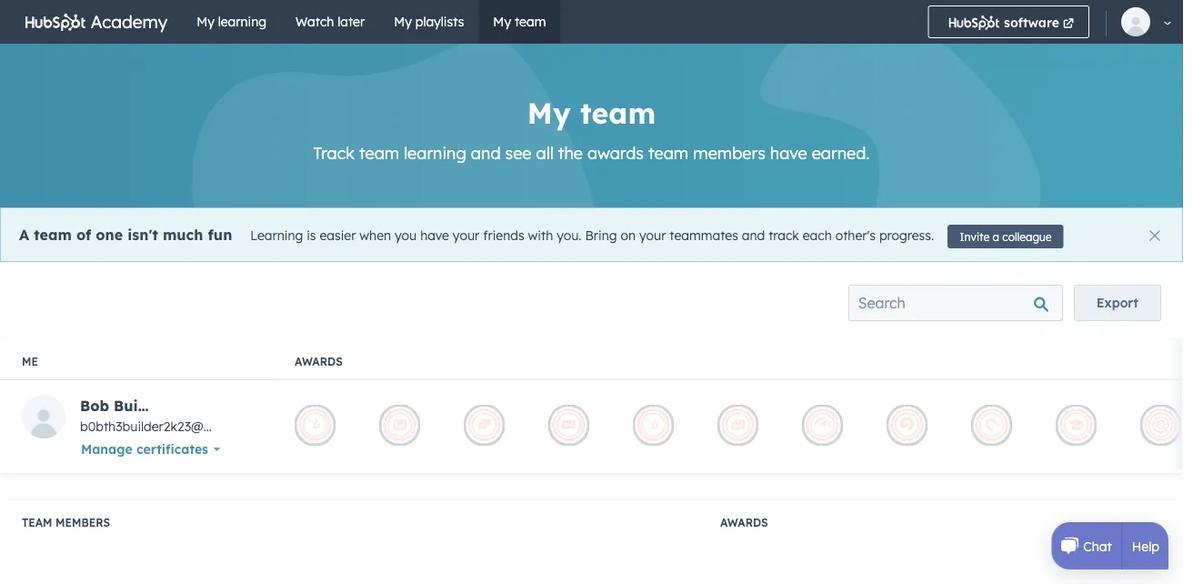 Task type: locate. For each thing, give the bounding box(es) containing it.
learning
[[250, 227, 303, 243]]

my
[[197, 14, 215, 30], [394, 14, 412, 30], [493, 14, 511, 30], [527, 95, 571, 131]]

0 horizontal spatial have
[[420, 227, 449, 243]]

team right 'track'
[[359, 142, 400, 163]]

learning
[[218, 14, 267, 30], [404, 142, 467, 163]]

manage
[[81, 441, 133, 457]]

have left earned.
[[770, 142, 808, 163]]

0 horizontal spatial hubspot_logo image
[[25, 14, 86, 31]]

watch
[[296, 14, 334, 30]]

0 horizontal spatial awards
[[295, 354, 343, 368]]

bob
[[80, 397, 109, 415]]

1 vertical spatial members
[[56, 516, 110, 529]]

my for my playlists link
[[394, 14, 412, 30]]

the
[[558, 142, 583, 163]]

have right you at the left top of the page
[[420, 227, 449, 243]]

1 horizontal spatial awards
[[720, 516, 768, 529]]

1 vertical spatial and
[[742, 227, 765, 243]]

your left friends
[[453, 227, 480, 243]]

1 horizontal spatial learning
[[404, 142, 467, 163]]

1 vertical spatial have
[[420, 227, 449, 243]]

members up teammates
[[693, 142, 766, 163]]

team
[[515, 14, 546, 30], [580, 95, 656, 131], [359, 142, 400, 163], [649, 142, 689, 163], [34, 225, 72, 243]]

much
[[163, 225, 203, 243]]

my team right the playlists
[[493, 14, 546, 30]]

my for the my team link
[[493, 14, 511, 30]]

my team
[[493, 14, 546, 30], [527, 95, 656, 131]]

1 vertical spatial awards
[[720, 516, 768, 529]]

navigation
[[182, 0, 910, 44]]

hubspot_logo image
[[25, 14, 86, 31], [950, 15, 1000, 30]]

1 horizontal spatial members
[[693, 142, 766, 163]]

1 horizontal spatial your
[[640, 227, 666, 243]]

my playlists link
[[380, 0, 479, 44]]

your right 'on' on the right of page
[[640, 227, 666, 243]]

help
[[1132, 538, 1160, 554]]

earned.
[[812, 142, 870, 163]]

and
[[471, 142, 501, 163], [742, 227, 765, 243]]

learning left see
[[404, 142, 467, 163]]

1 horizontal spatial and
[[742, 227, 765, 243]]

other's
[[836, 227, 876, 243]]

my learning
[[197, 14, 267, 30]]

watch later link
[[281, 0, 380, 44]]

learning left watch
[[218, 14, 267, 30]]

0 vertical spatial my team
[[493, 14, 546, 30]]

a
[[19, 225, 29, 243]]

0 vertical spatial awards
[[295, 354, 343, 368]]

1 horizontal spatial have
[[770, 142, 808, 163]]

members right team
[[56, 516, 110, 529]]

my team link
[[479, 0, 561, 44]]

watch later
[[296, 14, 365, 30]]

academy
[[86, 11, 168, 33]]

1 vertical spatial my team
[[527, 95, 656, 131]]

0 vertical spatial have
[[770, 142, 808, 163]]

invite
[[960, 230, 990, 243]]

0 vertical spatial learning
[[218, 14, 267, 30]]

my team up track team learning and see all the awards team members have earned.
[[527, 95, 656, 131]]

team inside alert
[[34, 225, 72, 243]]

1 vertical spatial learning
[[404, 142, 467, 163]]

my left the playlists
[[394, 14, 412, 30]]

playlists
[[416, 14, 464, 30]]

and left see
[[471, 142, 501, 163]]

have
[[770, 142, 808, 163], [420, 227, 449, 243]]

team right 'a'
[[34, 225, 72, 243]]

your
[[453, 227, 480, 243], [640, 227, 666, 243]]

my right the playlists
[[493, 14, 511, 30]]

with
[[528, 227, 553, 243]]

0 horizontal spatial learning
[[218, 14, 267, 30]]

hubspot_logo image for software
[[950, 15, 1000, 30]]

all
[[536, 142, 554, 163]]

Search search field
[[849, 285, 1063, 321]]

0 horizontal spatial your
[[453, 227, 480, 243]]

0 vertical spatial and
[[471, 142, 501, 163]]

team members
[[22, 516, 110, 529]]

my right academy
[[197, 14, 215, 30]]

and inside 'a team of one isn't much fun' alert
[[742, 227, 765, 243]]

fun
[[208, 225, 232, 243]]

export
[[1097, 295, 1139, 311]]

my up all
[[527, 95, 571, 131]]

and left track
[[742, 227, 765, 243]]

invite a colleague
[[960, 230, 1052, 243]]

1 horizontal spatial hubspot_logo image
[[950, 15, 1000, 30]]

members
[[693, 142, 766, 163], [56, 516, 110, 529]]

builder
[[114, 397, 167, 415]]

awards
[[295, 354, 343, 368], [720, 516, 768, 529]]

bob builder b0bth3builder2k23@gmail.com
[[80, 397, 266, 434]]

of
[[76, 225, 91, 243]]

team right awards
[[649, 142, 689, 163]]



Task type: describe. For each thing, give the bounding box(es) containing it.
0 horizontal spatial and
[[471, 142, 501, 163]]

b0bth3builder2k23@gmail.com
[[80, 418, 266, 434]]

track
[[313, 142, 355, 163]]

learning is easier when you have your friends with you. bring on your teammates and track each other's progress.
[[250, 227, 934, 243]]

team right the playlists
[[515, 14, 546, 30]]

you
[[395, 227, 417, 243]]

navigation containing my learning
[[182, 0, 910, 44]]

awards for team members
[[720, 516, 768, 529]]

my for the my learning link
[[197, 14, 215, 30]]

progress.
[[880, 227, 934, 243]]

a team of one isn't much fun
[[19, 225, 232, 243]]

a team of one isn't much fun alert
[[0, 207, 1184, 262]]

my playlists
[[394, 14, 464, 30]]

me
[[22, 354, 38, 368]]

hubspot_logo image for academy
[[25, 14, 86, 31]]

teammates
[[670, 227, 739, 243]]

track team learning and see all the awards team members have earned.
[[313, 142, 870, 163]]

easier
[[320, 227, 356, 243]]

awards for me
[[295, 354, 343, 368]]

colleague
[[1003, 230, 1052, 243]]

team
[[22, 516, 52, 529]]

team up awards
[[580, 95, 656, 131]]

invite a colleague link
[[948, 225, 1064, 248]]

on
[[621, 227, 636, 243]]

1 your from the left
[[453, 227, 480, 243]]

close image
[[1150, 230, 1161, 241]]

is
[[307, 227, 316, 243]]

certificates
[[136, 441, 208, 457]]

one
[[96, 225, 123, 243]]

0 horizontal spatial members
[[56, 516, 110, 529]]

awards
[[588, 142, 644, 163]]

you.
[[557, 227, 582, 243]]

0 vertical spatial members
[[693, 142, 766, 163]]

isn't
[[128, 225, 158, 243]]

2 your from the left
[[640, 227, 666, 243]]

manage certificates
[[81, 441, 208, 457]]

my learning link
[[182, 0, 281, 44]]

see
[[505, 142, 532, 163]]

software
[[1000, 15, 1060, 30]]

manage certificates button
[[80, 436, 233, 468]]

track
[[769, 227, 800, 243]]

have inside 'a team of one isn't much fun' alert
[[420, 227, 449, 243]]

bring
[[585, 227, 617, 243]]

export button
[[1074, 285, 1162, 321]]

when
[[360, 227, 391, 243]]

later
[[338, 14, 365, 30]]

friends
[[483, 227, 525, 243]]

chat
[[1084, 538, 1112, 554]]

each
[[803, 227, 832, 243]]

a
[[993, 230, 1000, 243]]



Task type: vqa. For each thing, say whether or not it's contained in the screenshot.
Marketplaces Image
no



